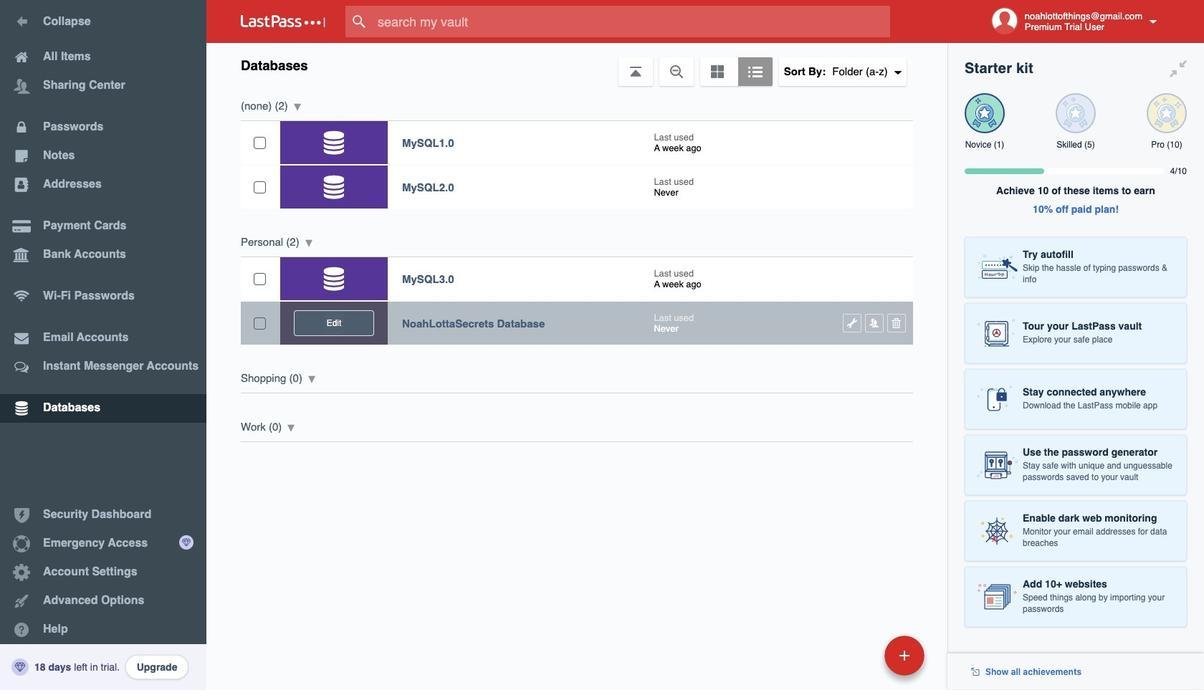 Task type: vqa. For each thing, say whether or not it's contained in the screenshot.
Search My Vault text box
yes



Task type: locate. For each thing, give the bounding box(es) containing it.
lastpass image
[[241, 15, 326, 28]]

search my vault text field
[[346, 6, 919, 37]]



Task type: describe. For each thing, give the bounding box(es) containing it.
new item element
[[787, 635, 930, 676]]

new item navigation
[[787, 632, 934, 691]]

Search search field
[[346, 6, 919, 37]]

main navigation navigation
[[0, 0, 207, 691]]

vault options navigation
[[207, 43, 948, 86]]



